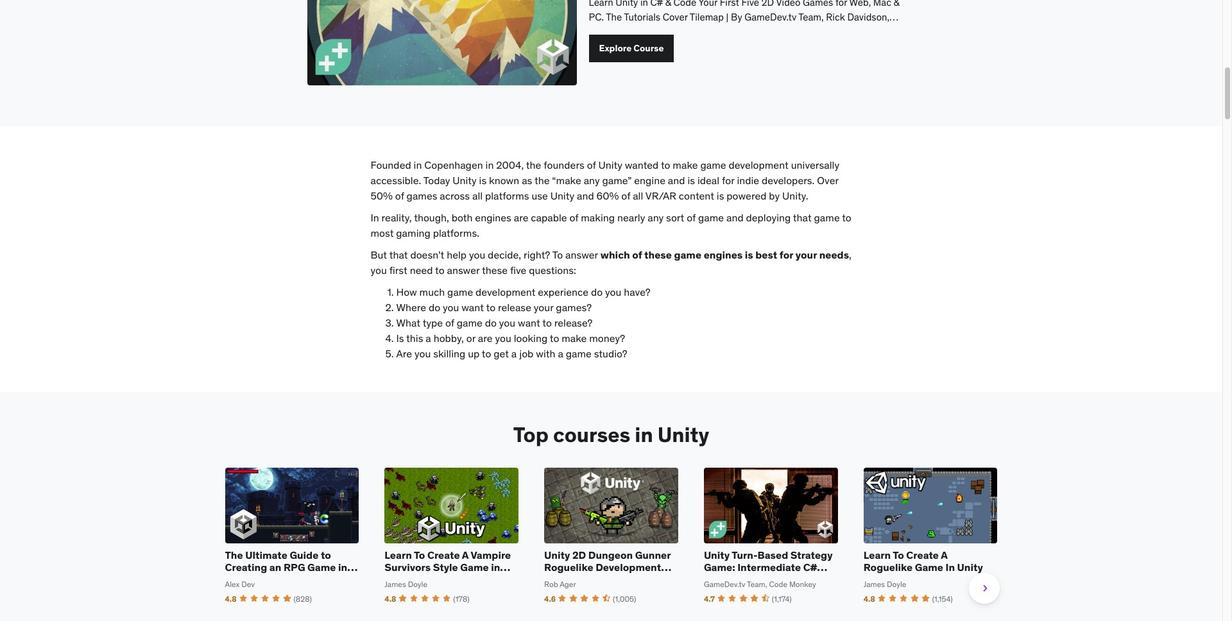 Task type: describe. For each thing, give the bounding box(es) containing it.
learn unity in c# & code your first five 2d video games for web, mac & pc. the tutorials cover tilemap |
[[589, 0, 900, 23]]

of down game"
[[622, 189, 631, 202]]

though,
[[414, 211, 449, 224]]

accessible.
[[371, 174, 421, 187]]

game:
[[704, 561, 735, 574]]

unity inside learn to create a roguelike game in unity james doyle
[[958, 561, 983, 574]]

style
[[433, 561, 458, 574]]

c# inside "learn to create a vampire survivors style game in unity & c#"
[[422, 573, 436, 586]]

alex dev
[[225, 580, 255, 589]]

vr/ar
[[646, 189, 677, 202]]

(828)
[[294, 594, 312, 604]]

game down sort
[[674, 248, 702, 261]]

to inside in reality, though, both engines are capable of making nearly any sort of game and deploying that game to most gaming platforms.
[[842, 211, 852, 224]]

game right much
[[448, 286, 473, 299]]

this
[[406, 332, 423, 345]]

1 all from the left
[[472, 189, 483, 202]]

unity inside "learn to create a vampire survivors style game in unity & c#"
[[385, 573, 411, 586]]

most
[[371, 227, 394, 240]]

2 all from the left
[[633, 189, 643, 202]]

0 horizontal spatial and
[[577, 189, 594, 202]]

unity 2d dungeon gunner roguelike development course
[[544, 549, 671, 586]]

you up type
[[443, 301, 459, 314]]

james inside learn to create a roguelike game in unity james doyle
[[864, 580, 885, 589]]

use
[[532, 189, 548, 202]]

2 horizontal spatial &
[[894, 0, 900, 8]]

0 vertical spatial answer
[[566, 248, 598, 261]]

james doyle
[[385, 580, 428, 589]]

turn-
[[732, 549, 758, 562]]

course inside unity 2d dungeon gunner roguelike development course
[[544, 573, 579, 586]]

web,
[[850, 0, 871, 8]]

these inside , you first need to answer these five questions:
[[482, 264, 508, 277]]

get
[[494, 347, 509, 360]]

cover
[[663, 11, 688, 23]]

have?
[[624, 286, 651, 299]]

4.8 for the ultimate guide to creating an rpg game in unity
[[225, 594, 237, 604]]

in inside the ultimate guide to creating an rpg game in unity
[[338, 561, 347, 574]]

an
[[270, 561, 281, 574]]

of inside how much game development experience do you have? where do you want to release your games? what type of game do you want to release? is this a hobby, or are you looking to make money? are you skilling up to get a job with a game studio?
[[446, 317, 454, 329]]

in inside "learn unity in c# & code your first five 2d video games for web, mac & pc. the tutorials cover tilemap |"
[[641, 0, 648, 8]]

,
[[849, 248, 852, 261]]

copenhagen
[[424, 159, 483, 171]]

gaming
[[396, 227, 431, 240]]

unity 2d dungeon gunner roguelike development course link
[[544, 549, 678, 586]]

questions:
[[529, 264, 576, 277]]

nearly
[[617, 211, 645, 224]]

is up content
[[688, 174, 695, 187]]

to up looking
[[543, 317, 552, 329]]

development inside how much game development experience do you have? where do you want to release your games? what type of game do you want to release? is this a hobby, or are you looking to make money? are you skilling up to get a job with a game studio?
[[476, 286, 536, 299]]

ideal
[[698, 174, 720, 187]]

how
[[396, 286, 417, 299]]

doyle inside learn to create a roguelike game in unity james doyle
[[887, 580, 907, 589]]

2004,
[[496, 159, 524, 171]]

how much game development experience do you have? where do you want to release your games? what type of game do you want to release? is this a hobby, or are you looking to make money? are you skilling up to get a job with a game studio?
[[396, 286, 651, 360]]

but
[[371, 248, 387, 261]]

five
[[742, 0, 759, 8]]

game up or
[[457, 317, 483, 329]]

with
[[536, 347, 556, 360]]

1 horizontal spatial engines
[[704, 248, 743, 261]]

the ultimate guide to creating an rpg game in unity link
[[225, 549, 359, 586]]

content
[[679, 189, 714, 202]]

ager
[[560, 580, 576, 589]]

founders
[[544, 159, 585, 171]]

(178)
[[453, 594, 470, 604]]

capable
[[531, 211, 567, 224]]

indie
[[737, 174, 760, 187]]

unity inside "learn unity in c# & code your first five 2d video games for web, mac & pc. the tutorials cover tilemap |"
[[616, 0, 638, 8]]

game for to
[[308, 561, 336, 574]]

over
[[817, 174, 839, 187]]

courses
[[553, 422, 631, 448]]

to left release
[[486, 301, 496, 314]]

by gamedev.tv team, rick davidson, gary pettie
[[589, 11, 890, 37]]

survivors
[[385, 561, 431, 574]]

1 horizontal spatial code
[[769, 580, 788, 589]]

unity.
[[783, 189, 809, 202]]

1 vertical spatial team,
[[747, 580, 768, 589]]

2d inside "learn unity in c# & code your first five 2d video games for web, mac & pc. the tutorials cover tilemap |"
[[762, 0, 774, 8]]

your
[[699, 0, 718, 8]]

1 vertical spatial gamedev.tv
[[704, 580, 746, 589]]

any inside founded in copenhagen in 2004, the founders of unity wanted to make game development universally accessible. today unity is known as the "make any game" engine and is ideal for indie developers. over 50% of games across all platforms use unity and 60% of all vr/ar content is powered by unity.
[[584, 174, 600, 187]]

0 vertical spatial your
[[796, 248, 817, 261]]

are inside how much game development experience do you have? where do you want to release your games? what type of game do you want to release? is this a hobby, or are you looking to make money? are you skilling up to get a job with a game studio?
[[478, 332, 493, 345]]

alex
[[225, 580, 240, 589]]

code inside "learn unity in c# & code your first five 2d video games for web, mac & pc. the tutorials cover tilemap |"
[[674, 0, 697, 8]]

of left making
[[570, 211, 579, 224]]

is left known
[[479, 174, 487, 187]]

you up get
[[495, 332, 512, 345]]

pc.
[[589, 11, 604, 23]]

2 horizontal spatial a
[[558, 347, 564, 360]]

in inside learn to create a roguelike game in unity james doyle
[[946, 561, 955, 574]]

money?
[[589, 332, 625, 345]]

is down "ideal"
[[717, 189, 724, 202]]

vampire
[[471, 549, 511, 562]]

creating
[[225, 561, 267, 574]]

to for roguelike
[[893, 549, 904, 562]]

learn for learn to create a vampire survivors style game in unity & c#
[[385, 549, 412, 562]]

answer inside , you first need to answer these five questions:
[[447, 264, 480, 277]]

3 4.8 from the left
[[864, 594, 876, 604]]

in right courses
[[635, 422, 653, 448]]

0 vertical spatial want
[[462, 301, 484, 314]]

and inside in reality, though, both engines are capable of making nearly any sort of game and deploying that game to most gaming platforms.
[[727, 211, 744, 224]]

strategy
[[791, 549, 833, 562]]

top courses in unity
[[513, 422, 710, 448]]

gunner
[[635, 549, 671, 562]]

you left have?
[[605, 286, 622, 299]]

much
[[420, 286, 445, 299]]

by
[[769, 189, 780, 202]]

job
[[519, 347, 534, 360]]

are inside in reality, though, both engines are capable of making nearly any sort of game and deploying that game to most gaming platforms.
[[514, 211, 529, 224]]

rob ager
[[544, 580, 576, 589]]

is left best
[[745, 248, 753, 261]]

platforms
[[485, 189, 529, 202]]

the ultimate guide to creating an rpg game in unity
[[225, 549, 347, 586]]

you right "help"
[[469, 248, 485, 261]]

of right the founders
[[587, 159, 596, 171]]

ultimate
[[245, 549, 287, 562]]

1 horizontal spatial to
[[553, 248, 563, 261]]

games
[[407, 189, 437, 202]]

4.8 for learn to create a vampire survivors style game in unity & c#
[[385, 594, 396, 604]]

the inside the ultimate guide to creating an rpg game in unity
[[225, 549, 243, 562]]

learn to create a roguelike game in unity link
[[864, 549, 998, 575]]

needs
[[820, 248, 849, 261]]

game inside learn to create a roguelike game in unity james doyle
[[915, 561, 944, 574]]

1 doyle from the left
[[408, 580, 428, 589]]

reality,
[[382, 211, 412, 224]]

4.6
[[544, 594, 556, 604]]

to inside founded in copenhagen in 2004, the founders of unity wanted to make game development universally accessible. today unity is known as the "make any game" engine and is ideal for indie developers. over 50% of games across all platforms use unity and 60% of all vr/ar content is powered by unity.
[[661, 159, 671, 171]]

60%
[[597, 189, 619, 202]]

(1,174)
[[772, 594, 792, 604]]

that inside in reality, though, both engines are capable of making nearly any sort of game and deploying that game to most gaming platforms.
[[793, 211, 812, 224]]

monkey
[[790, 580, 816, 589]]

1 vertical spatial the
[[535, 174, 550, 187]]

dungeon
[[589, 549, 633, 562]]

platforms.
[[433, 227, 480, 240]]

powered
[[727, 189, 767, 202]]

as
[[522, 174, 532, 187]]

wanted
[[625, 159, 659, 171]]

davidson,
[[848, 11, 890, 23]]

& inside "learn to create a vampire survivors style game in unity & c#"
[[413, 573, 419, 586]]

games?
[[556, 301, 592, 314]]



Task type: locate. For each thing, give the bounding box(es) containing it.
release?
[[554, 317, 593, 329]]

right?
[[524, 248, 550, 261]]

video
[[776, 0, 801, 8]]

a inside learn to create a roguelike game in unity james doyle
[[941, 549, 948, 562]]

gary
[[589, 25, 609, 37]]

in up "(1,154)"
[[946, 561, 955, 574]]

0 horizontal spatial to
[[414, 549, 425, 562]]

universally
[[791, 159, 840, 171]]

unity inside unity turn-based strategy game: intermediate c# coding
[[704, 549, 730, 562]]

mac
[[874, 0, 892, 8]]

0 vertical spatial course
[[634, 42, 664, 54]]

1 horizontal spatial any
[[648, 211, 664, 224]]

your inside how much game development experience do you have? where do you want to release your games? what type of game do you want to release? is this a hobby, or are you looking to make money? are you skilling up to get a job with a game studio?
[[534, 301, 554, 314]]

development
[[729, 159, 789, 171], [476, 286, 536, 299]]

a
[[462, 549, 469, 562], [941, 549, 948, 562]]

learn inside "learn to create a vampire survivors style game in unity & c#"
[[385, 549, 412, 562]]

roguelike for unity
[[544, 561, 594, 574]]

you inside , you first need to answer these five questions:
[[371, 264, 387, 277]]

1 horizontal spatial 4.8
[[385, 594, 396, 604]]

0 horizontal spatial for
[[722, 174, 735, 187]]

2 4.8 from the left
[[385, 594, 396, 604]]

make inside founded in copenhagen in 2004, the founders of unity wanted to make game development universally accessible. today unity is known as the "make any game" engine and is ideal for indie developers. over 50% of games across all platforms use unity and 60% of all vr/ar content is powered by unity.
[[673, 159, 698, 171]]

&
[[666, 0, 671, 8], [894, 0, 900, 8], [413, 573, 419, 586]]

c# inside unity turn-based strategy game: intermediate c# coding
[[804, 561, 817, 574]]

to up engine
[[661, 159, 671, 171]]

want up or
[[462, 301, 484, 314]]

answer down "help"
[[447, 264, 480, 277]]

development inside founded in copenhagen in 2004, the founders of unity wanted to make game development universally accessible. today unity is known as the "make any game" engine and is ideal for indie developers. over 50% of games across all platforms use unity and 60% of all vr/ar content is powered by unity.
[[729, 159, 789, 171]]

games
[[803, 0, 833, 8]]

course down pettie
[[634, 42, 664, 54]]

create for survivors
[[428, 549, 460, 562]]

game down over
[[814, 211, 840, 224]]

code up cover
[[674, 0, 697, 8]]

development
[[596, 561, 661, 574]]

any left sort
[[648, 211, 664, 224]]

engines down platforms in the left of the page
[[475, 211, 512, 224]]

c# inside "learn unity in c# & code your first five 2d video games for web, mac & pc. the tutorials cover tilemap |"
[[651, 0, 663, 8]]

0 vertical spatial are
[[514, 211, 529, 224]]

gamedev.tv team, code monkey
[[704, 580, 816, 589]]

1 horizontal spatial in
[[946, 561, 955, 574]]

create inside "learn to create a vampire survivors style game in unity & c#"
[[428, 549, 460, 562]]

a right style
[[462, 549, 469, 562]]

0 vertical spatial code
[[674, 0, 697, 8]]

1 4.8 from the left
[[225, 594, 237, 604]]

explore course
[[599, 42, 664, 54]]

the
[[526, 159, 541, 171], [535, 174, 550, 187]]

want up looking
[[518, 317, 540, 329]]

2d
[[762, 0, 774, 8], [573, 549, 586, 562]]

in inside in reality, though, both engines are capable of making nearly any sort of game and deploying that game to most gaming platforms.
[[371, 211, 379, 224]]

0 horizontal spatial course
[[544, 573, 579, 586]]

rick
[[826, 11, 845, 23]]

1 horizontal spatial your
[[796, 248, 817, 261]]

2 vertical spatial and
[[727, 211, 744, 224]]

0 vertical spatial gamedev.tv
[[745, 11, 797, 23]]

learn inside "learn unity in c# & code your first five 2d video games for web, mac & pc. the tutorials cover tilemap |"
[[589, 0, 613, 8]]

the inside "learn unity in c# & code your first five 2d video games for web, mac & pc. the tutorials cover tilemap |"
[[606, 11, 622, 23]]

any up 60%
[[584, 174, 600, 187]]

a for in
[[941, 549, 948, 562]]

or
[[466, 332, 476, 345]]

in right style
[[491, 561, 500, 574]]

1 vertical spatial your
[[534, 301, 554, 314]]

roguelike
[[544, 561, 594, 574], [864, 561, 913, 574]]

0 horizontal spatial answer
[[447, 264, 480, 277]]

1 vertical spatial any
[[648, 211, 664, 224]]

tilemap
[[690, 11, 724, 23]]

top
[[513, 422, 549, 448]]

(1,154)
[[933, 594, 953, 604]]

the right as
[[535, 174, 550, 187]]

0 vertical spatial team,
[[799, 11, 824, 23]]

tutorials
[[624, 11, 661, 23]]

2 horizontal spatial 4.8
[[864, 594, 876, 604]]

you
[[469, 248, 485, 261], [371, 264, 387, 277], [605, 286, 622, 299], [443, 301, 459, 314], [499, 317, 516, 329], [495, 332, 512, 345], [415, 347, 431, 360]]

1 vertical spatial code
[[769, 580, 788, 589]]

to inside learn to create a roguelike game in unity james doyle
[[893, 549, 904, 562]]

team, down intermediate
[[747, 580, 768, 589]]

in up accessible.
[[414, 159, 422, 171]]

1 horizontal spatial that
[[793, 211, 812, 224]]

doyle down survivors
[[408, 580, 428, 589]]

decide,
[[488, 248, 521, 261]]

learn to create a roguelike game in unity james doyle
[[864, 549, 983, 589]]

game inside the ultimate guide to creating an rpg game in unity
[[308, 561, 336, 574]]

based
[[758, 549, 788, 562]]

development up release
[[476, 286, 536, 299]]

today
[[423, 174, 450, 187]]

these down decide,
[[482, 264, 508, 277]]

development up indie
[[729, 159, 789, 171]]

in up most
[[371, 211, 379, 224]]

1 vertical spatial do
[[429, 301, 441, 314]]

gamedev.tv inside by gamedev.tv team, rick davidson, gary pettie
[[745, 11, 797, 23]]

rob
[[544, 580, 558, 589]]

game up "(1,154)"
[[915, 561, 944, 574]]

1 horizontal spatial these
[[645, 248, 672, 261]]

make
[[673, 159, 698, 171], [562, 332, 587, 345]]

0 vertical spatial and
[[668, 174, 685, 187]]

0 vertical spatial do
[[591, 286, 603, 299]]

and left 60%
[[577, 189, 594, 202]]

1 horizontal spatial all
[[633, 189, 643, 202]]

for right best
[[780, 248, 794, 261]]

game down content
[[698, 211, 724, 224]]

of right sort
[[687, 211, 696, 224]]

0 horizontal spatial these
[[482, 264, 508, 277]]

make down release?
[[562, 332, 587, 345]]

0 vertical spatial the
[[606, 11, 622, 23]]

game inside founded in copenhagen in 2004, the founders of unity wanted to make game development universally accessible. today unity is known as the "make any game" engine and is ideal for indie developers. over 50% of games across all platforms use unity and 60% of all vr/ar content is powered by unity.
[[701, 159, 726, 171]]

the right pc.
[[606, 11, 622, 23]]

a for style
[[462, 549, 469, 562]]

a left "job"
[[512, 347, 517, 360]]

1 vertical spatial development
[[476, 286, 536, 299]]

1 vertical spatial course
[[544, 573, 579, 586]]

1 horizontal spatial want
[[518, 317, 540, 329]]

2d up ager
[[573, 549, 586, 562]]

1 create from the left
[[428, 549, 460, 562]]

both
[[452, 211, 473, 224]]

you down "but"
[[371, 264, 387, 277]]

0 vertical spatial that
[[793, 211, 812, 224]]

the up alex on the bottom of page
[[225, 549, 243, 562]]

team, down games
[[799, 11, 824, 23]]

1 vertical spatial answer
[[447, 264, 480, 277]]

2 horizontal spatial do
[[591, 286, 603, 299]]

create left vampire
[[428, 549, 460, 562]]

to right guide
[[321, 549, 331, 562]]

& right the mac
[[894, 0, 900, 8]]

make up "ideal"
[[673, 159, 698, 171]]

engines left best
[[704, 248, 743, 261]]

across
[[440, 189, 470, 202]]

2 a from the left
[[941, 549, 948, 562]]

0 vertical spatial in
[[371, 211, 379, 224]]

course up 4.6
[[544, 573, 579, 586]]

team, inside by gamedev.tv team, rick davidson, gary pettie
[[799, 11, 824, 23]]

0 horizontal spatial learn
[[385, 549, 412, 562]]

0 vertical spatial the
[[526, 159, 541, 171]]

is
[[479, 174, 487, 187], [688, 174, 695, 187], [717, 189, 724, 202], [745, 248, 753, 261]]

to up with
[[550, 332, 559, 345]]

2 create from the left
[[907, 549, 939, 562]]

learn for learn unity in c# & code your first five 2d video games for web, mac & pc. the tutorials cover tilemap |
[[589, 0, 613, 8]]

of up hobby,
[[446, 317, 454, 329]]

0 vertical spatial these
[[645, 248, 672, 261]]

to right the need
[[435, 264, 445, 277]]

for
[[836, 0, 848, 8], [722, 174, 735, 187], [780, 248, 794, 261]]

james
[[385, 580, 406, 589], [864, 580, 885, 589]]

game
[[701, 159, 726, 171], [698, 211, 724, 224], [814, 211, 840, 224], [674, 248, 702, 261], [448, 286, 473, 299], [457, 317, 483, 329], [566, 347, 592, 360]]

1 vertical spatial these
[[482, 264, 508, 277]]

1 horizontal spatial the
[[606, 11, 622, 23]]

making
[[581, 211, 615, 224]]

1 horizontal spatial game
[[460, 561, 489, 574]]

but that doesn't help you decide, right? to answer which of these game engines is best for your needs
[[371, 248, 849, 261]]

that
[[793, 211, 812, 224], [389, 248, 408, 261]]

make inside how much game development experience do you have? where do you want to release your games? what type of game do you want to release? is this a hobby, or are you looking to make money? are you skilling up to get a job with a game studio?
[[562, 332, 587, 345]]

0 horizontal spatial james
[[385, 580, 406, 589]]

doesn't
[[410, 248, 444, 261]]

type
[[423, 317, 443, 329]]

0 horizontal spatial want
[[462, 301, 484, 314]]

game
[[308, 561, 336, 574], [460, 561, 489, 574], [915, 561, 944, 574]]

do up get
[[485, 317, 497, 329]]

are
[[396, 347, 412, 360]]

1 vertical spatial that
[[389, 248, 408, 261]]

the
[[606, 11, 622, 23], [225, 549, 243, 562]]

any inside in reality, though, both engines are capable of making nearly any sort of game and deploying that game to most gaming platforms.
[[648, 211, 664, 224]]

0 horizontal spatial that
[[389, 248, 408, 261]]

to inside the ultimate guide to creating an rpg game in unity
[[321, 549, 331, 562]]

1 horizontal spatial learn
[[589, 0, 613, 8]]

five
[[510, 264, 527, 277]]

game right rpg
[[308, 561, 336, 574]]

0 horizontal spatial create
[[428, 549, 460, 562]]

1 horizontal spatial &
[[666, 0, 671, 8]]

1 horizontal spatial james
[[864, 580, 885, 589]]

1 james from the left
[[385, 580, 406, 589]]

2 roguelike from the left
[[864, 561, 913, 574]]

rpg
[[284, 561, 305, 574]]

1 horizontal spatial roguelike
[[864, 561, 913, 574]]

founded
[[371, 159, 411, 171]]

2 game from the left
[[460, 561, 489, 574]]

are
[[514, 211, 529, 224], [478, 332, 493, 345]]

in up tutorials
[[641, 0, 648, 8]]

4.8 down james doyle
[[385, 594, 396, 604]]

to right the up
[[482, 347, 491, 360]]

0 horizontal spatial doyle
[[408, 580, 428, 589]]

studio?
[[594, 347, 628, 360]]

your down experience
[[534, 301, 554, 314]]

these
[[645, 248, 672, 261], [482, 264, 508, 277]]

james down survivors
[[385, 580, 406, 589]]

1 horizontal spatial 2d
[[762, 0, 774, 8]]

that up first
[[389, 248, 408, 261]]

unity inside unity 2d dungeon gunner roguelike development course
[[544, 549, 570, 562]]

2 vertical spatial do
[[485, 317, 497, 329]]

1 vertical spatial make
[[562, 332, 587, 345]]

in left '2004,'
[[486, 159, 494, 171]]

game for a
[[460, 561, 489, 574]]

gamedev.tv down video
[[745, 11, 797, 23]]

all down engine
[[633, 189, 643, 202]]

you down release
[[499, 317, 516, 329]]

0 horizontal spatial in
[[371, 211, 379, 224]]

game inside "learn to create a vampire survivors style game in unity & c#"
[[460, 561, 489, 574]]

roguelike inside unity 2d dungeon gunner roguelike development course
[[544, 561, 594, 574]]

0 horizontal spatial a
[[426, 332, 431, 345]]

code up '(1,174)'
[[769, 580, 788, 589]]

1 a from the left
[[462, 549, 469, 562]]

0 vertical spatial for
[[836, 0, 848, 8]]

to inside , you first need to answer these five questions:
[[435, 264, 445, 277]]

0 horizontal spatial any
[[584, 174, 600, 187]]

which
[[601, 248, 630, 261]]

0 horizontal spatial team,
[[747, 580, 768, 589]]

course
[[634, 42, 664, 54], [544, 573, 579, 586]]

game down release?
[[566, 347, 592, 360]]

2 vertical spatial for
[[780, 248, 794, 261]]

2d right five
[[762, 0, 774, 8]]

0 horizontal spatial your
[[534, 301, 554, 314]]

0 vertical spatial development
[[729, 159, 789, 171]]

roguelike inside learn to create a roguelike game in unity james doyle
[[864, 561, 913, 574]]

and up vr/ar
[[668, 174, 685, 187]]

unity
[[616, 0, 638, 8], [599, 159, 623, 171], [453, 174, 477, 187], [551, 189, 575, 202], [658, 422, 710, 448], [544, 549, 570, 562], [704, 549, 730, 562], [958, 561, 983, 574], [225, 573, 251, 586], [385, 573, 411, 586]]

0 horizontal spatial code
[[674, 0, 697, 8]]

any
[[584, 174, 600, 187], [648, 211, 664, 224]]

gamedev.tv down game:
[[704, 580, 746, 589]]

in right guide
[[338, 561, 347, 574]]

unity inside the ultimate guide to creating an rpg game in unity
[[225, 573, 251, 586]]

to inside "learn to create a vampire survivors style game in unity & c#"
[[414, 549, 425, 562]]

1 horizontal spatial are
[[514, 211, 529, 224]]

2 james from the left
[[864, 580, 885, 589]]

1 horizontal spatial make
[[673, 159, 698, 171]]

0 horizontal spatial do
[[429, 301, 441, 314]]

1 vertical spatial 2d
[[573, 549, 586, 562]]

0 horizontal spatial c#
[[422, 573, 436, 586]]

1 horizontal spatial a
[[941, 549, 948, 562]]

all right across
[[472, 189, 483, 202]]

0 vertical spatial any
[[584, 174, 600, 187]]

1 vertical spatial in
[[946, 561, 955, 574]]

dev
[[242, 580, 255, 589]]

doyle down learn to create a roguelike game in unity link
[[887, 580, 907, 589]]

are right or
[[478, 332, 493, 345]]

4.8 down learn to create a roguelike game in unity james doyle
[[864, 594, 876, 604]]

that down unity.
[[793, 211, 812, 224]]

1 horizontal spatial course
[[634, 42, 664, 54]]

what
[[396, 317, 421, 329]]

0 horizontal spatial game
[[308, 561, 336, 574]]

2 doyle from the left
[[887, 580, 907, 589]]

you down this
[[415, 347, 431, 360]]

for inside "learn unity in c# & code your first five 2d video games for web, mac & pc. the tutorials cover tilemap |"
[[836, 0, 848, 8]]

game"
[[602, 174, 632, 187]]

4.8
[[225, 594, 237, 604], [385, 594, 396, 604], [864, 594, 876, 604]]

0 horizontal spatial a
[[462, 549, 469, 562]]

a
[[426, 332, 431, 345], [512, 347, 517, 360], [558, 347, 564, 360]]

1 horizontal spatial development
[[729, 159, 789, 171]]

a up "(1,154)"
[[941, 549, 948, 562]]

for inside founded in copenhagen in 2004, the founders of unity wanted to make game development universally accessible. today unity is known as the "make any game" engine and is ideal for indie developers. over 50% of games across all platforms use unity and 60% of all vr/ar content is powered by unity.
[[722, 174, 735, 187]]

1 roguelike from the left
[[544, 561, 594, 574]]

developers.
[[762, 174, 815, 187]]

1 horizontal spatial do
[[485, 317, 497, 329]]

intermediate
[[738, 561, 801, 574]]

to for vampire
[[414, 549, 425, 562]]

0 horizontal spatial &
[[413, 573, 419, 586]]

gamedev.tv
[[745, 11, 797, 23], [704, 580, 746, 589]]

0 horizontal spatial 2d
[[573, 549, 586, 562]]

is
[[396, 332, 404, 345]]

create for game
[[907, 549, 939, 562]]

2d inside unity 2d dungeon gunner roguelike development course
[[573, 549, 586, 562]]

founded in copenhagen in 2004, the founders of unity wanted to make game development universally accessible. today unity is known as the "make any game" engine and is ideal for indie developers. over 50% of games across all platforms use unity and 60% of all vr/ar content is powered by unity.
[[371, 159, 840, 202]]

create inside learn to create a roguelike game in unity james doyle
[[907, 549, 939, 562]]

guide
[[290, 549, 319, 562]]

answer up the questions:
[[566, 248, 598, 261]]

do up games?
[[591, 286, 603, 299]]

release
[[498, 301, 531, 314]]

1 vertical spatial for
[[722, 174, 735, 187]]

game right style
[[460, 561, 489, 574]]

deploying
[[746, 211, 791, 224]]

a right with
[[558, 347, 564, 360]]

1 horizontal spatial for
[[780, 248, 794, 261]]

0 vertical spatial make
[[673, 159, 698, 171]]

up
[[468, 347, 480, 360]]

1 vertical spatial want
[[518, 317, 540, 329]]

roguelike for learn
[[864, 561, 913, 574]]

a right this
[[426, 332, 431, 345]]

0 vertical spatial 2d
[[762, 0, 774, 8]]

1 game from the left
[[308, 561, 336, 574]]

1 vertical spatial engines
[[704, 248, 743, 261]]

learn to create a vampire survivors style game in unity & c#
[[385, 549, 511, 586]]

your left needs
[[796, 248, 817, 261]]

in reality, though, both engines are capable of making nearly any sort of game and deploying that game to most gaming platforms.
[[371, 211, 852, 240]]

for right "ideal"
[[722, 174, 735, 187]]

these down sort
[[645, 248, 672, 261]]

unity turn-based strategy game: intermediate c# coding
[[704, 549, 833, 586]]

want
[[462, 301, 484, 314], [518, 317, 540, 329]]

0 horizontal spatial 4.8
[[225, 594, 237, 604]]

where
[[396, 301, 426, 314]]

pettie
[[611, 25, 637, 37]]

do up type
[[429, 301, 441, 314]]

game up "ideal"
[[701, 159, 726, 171]]

help
[[447, 248, 467, 261]]

1 horizontal spatial a
[[512, 347, 517, 360]]

3 game from the left
[[915, 561, 944, 574]]

and down the powered
[[727, 211, 744, 224]]

50%
[[371, 189, 393, 202]]

4.8 down alex on the bottom of page
[[225, 594, 237, 604]]

(1,005)
[[613, 594, 636, 604]]

0 horizontal spatial development
[[476, 286, 536, 299]]

1 horizontal spatial doyle
[[887, 580, 907, 589]]

of right which
[[632, 248, 642, 261]]

in inside "learn to create a vampire survivors style game in unity & c#"
[[491, 561, 500, 574]]

1 horizontal spatial create
[[907, 549, 939, 562]]

engines
[[475, 211, 512, 224], [704, 248, 743, 261]]

learn inside learn to create a roguelike game in unity james doyle
[[864, 549, 891, 562]]

1 horizontal spatial team,
[[799, 11, 824, 23]]

of down accessible.
[[395, 189, 404, 202]]

a inside "learn to create a vampire survivors style game in unity & c#"
[[462, 549, 469, 562]]

explore
[[599, 42, 632, 54]]

& up cover
[[666, 0, 671, 8]]

are down platforms in the left of the page
[[514, 211, 529, 224]]

engines inside in reality, though, both engines are capable of making nearly any sort of game and deploying that game to most gaming platforms.
[[475, 211, 512, 224]]

1 vertical spatial and
[[577, 189, 594, 202]]

to up ,
[[842, 211, 852, 224]]

the up as
[[526, 159, 541, 171]]

2 horizontal spatial to
[[893, 549, 904, 562]]

& left style
[[413, 573, 419, 586]]



Task type: vqa. For each thing, say whether or not it's contained in the screenshot.


